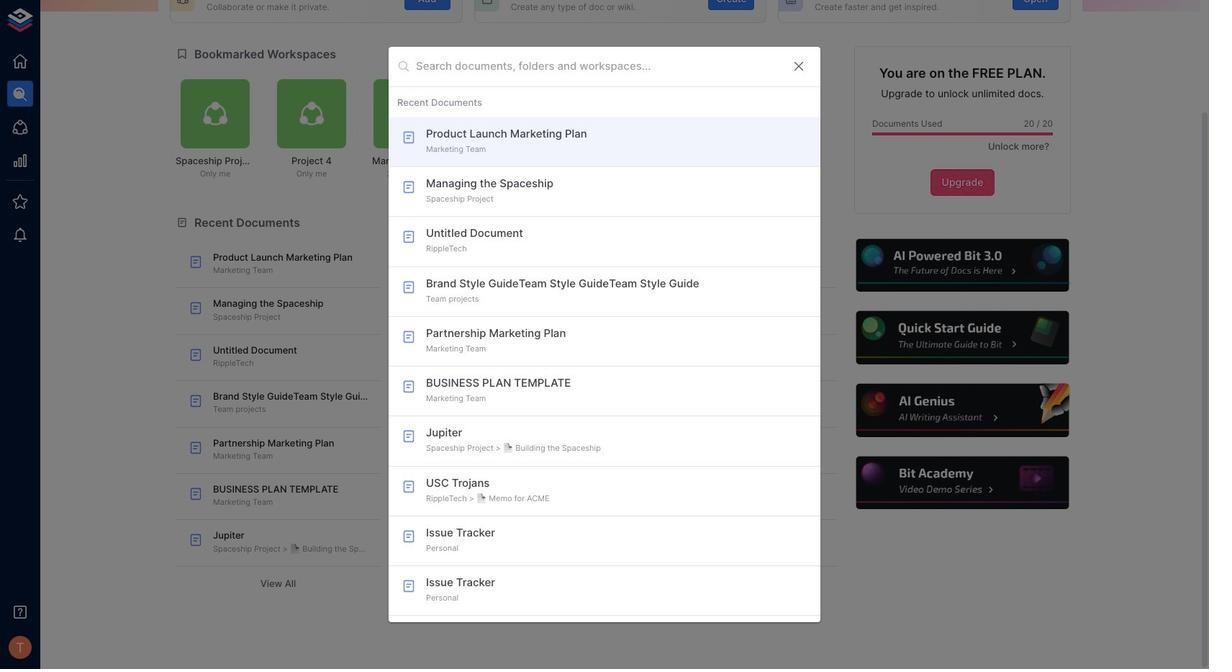 Task type: locate. For each thing, give the bounding box(es) containing it.
2 help image from the top
[[855, 309, 1072, 366]]

Search documents, folders and workspaces... text field
[[416, 56, 781, 78]]

help image
[[855, 237, 1072, 294], [855, 309, 1072, 366], [855, 382, 1072, 439], [855, 454, 1072, 512]]

dialog
[[389, 47, 821, 622]]

3 help image from the top
[[855, 382, 1072, 439]]



Task type: vqa. For each thing, say whether or not it's contained in the screenshot.
1st the help image from the bottom of the page
yes



Task type: describe. For each thing, give the bounding box(es) containing it.
1 help image from the top
[[855, 237, 1072, 294]]

4 help image from the top
[[855, 454, 1072, 512]]



